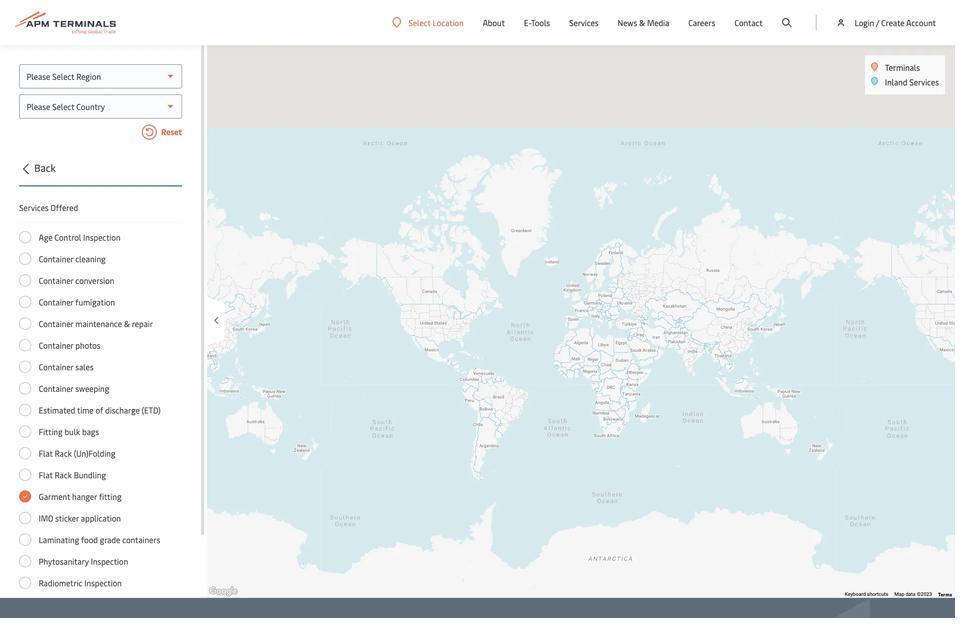 Task type: locate. For each thing, give the bounding box(es) containing it.
services right tools
[[569, 17, 599, 28]]

flat right flat rack  (un)folding option
[[39, 448, 53, 459]]

back
[[34, 161, 56, 175]]

container up container sales
[[39, 340, 73, 351]]

control
[[54, 232, 81, 243]]

1 vertical spatial flat
[[39, 470, 53, 481]]

inspection up cleaning
[[83, 232, 121, 243]]

inland
[[885, 76, 908, 88]]

1 rack from the top
[[55, 448, 72, 459]]

inspection
[[83, 232, 121, 243], [91, 556, 128, 567], [84, 578, 122, 589]]

Container maintenance & repair radio
[[19, 318, 31, 330]]

flat right flat rack bundling 'option'
[[39, 470, 53, 481]]

0 vertical spatial inspection
[[83, 232, 121, 243]]

1 container from the top
[[39, 254, 73, 265]]

conversion
[[75, 275, 114, 286]]

Container conversion radio
[[19, 275, 31, 287]]

/
[[876, 17, 879, 28]]

keyboard shortcuts button
[[845, 592, 888, 599]]

& right the news
[[639, 17, 645, 28]]

(etd)
[[142, 405, 161, 416]]

fitting
[[99, 491, 122, 502]]

contact button
[[735, 0, 763, 45]]

5 container from the top
[[39, 340, 73, 351]]

2 vertical spatial services
[[19, 202, 49, 213]]

application
[[81, 513, 121, 524]]

fitting
[[39, 427, 63, 438]]

Phytosanitary Inspection radio
[[19, 556, 31, 568]]

container for container cleaning
[[39, 254, 73, 265]]

imo sticker application
[[39, 513, 121, 524]]

rack up garment on the bottom of the page
[[55, 470, 72, 481]]

services left offered
[[19, 202, 49, 213]]

services down terminals
[[910, 76, 939, 88]]

container conversion
[[39, 275, 114, 286]]

bundling
[[74, 470, 106, 481]]

container
[[39, 254, 73, 265], [39, 275, 73, 286], [39, 297, 73, 308], [39, 318, 73, 329], [39, 340, 73, 351], [39, 362, 73, 373], [39, 383, 73, 394]]

7 container from the top
[[39, 383, 73, 394]]

0 horizontal spatial services
[[19, 202, 49, 213]]

select location
[[409, 17, 464, 28]]

Fitting bulk bags radio
[[19, 426, 31, 438]]

flat
[[39, 448, 53, 459], [39, 470, 53, 481]]

2 vertical spatial inspection
[[84, 578, 122, 589]]

account
[[906, 17, 936, 28]]

Radiometric Inspection radio
[[19, 577, 31, 589]]

shortcuts
[[867, 592, 888, 598]]

container up estimated
[[39, 383, 73, 394]]

container for container sweeping
[[39, 383, 73, 394]]

container down age
[[39, 254, 73, 265]]

3 container from the top
[[39, 297, 73, 308]]

container down container photos
[[39, 362, 73, 373]]

container for container photos
[[39, 340, 73, 351]]

media
[[647, 17, 669, 28]]

2 flat from the top
[[39, 470, 53, 481]]

4 container from the top
[[39, 318, 73, 329]]

0 vertical spatial services
[[569, 17, 599, 28]]

0 vertical spatial rack
[[55, 448, 72, 459]]

containers
[[122, 535, 160, 546]]

reset
[[159, 126, 182, 137]]

0 vertical spatial flat
[[39, 448, 53, 459]]

1 vertical spatial services
[[910, 76, 939, 88]]

services
[[569, 17, 599, 28], [910, 76, 939, 88], [19, 202, 49, 213]]

container down container cleaning
[[39, 275, 73, 286]]

Container sweeping radio
[[19, 383, 31, 395]]

6 container from the top
[[39, 362, 73, 373]]

tools
[[531, 17, 550, 28]]

data
[[906, 592, 916, 598]]

container for container maintenance & repair
[[39, 318, 73, 329]]

inspection down grade
[[91, 556, 128, 567]]

flat rack  (un)folding
[[39, 448, 115, 459]]

1 vertical spatial rack
[[55, 470, 72, 481]]

login
[[855, 17, 874, 28]]

2 container from the top
[[39, 275, 73, 286]]

services for services offered
[[19, 202, 49, 213]]

0 horizontal spatial &
[[124, 318, 130, 329]]

rack down fitting bulk bags
[[55, 448, 72, 459]]

rack
[[55, 448, 72, 459], [55, 470, 72, 481]]

container for container conversion
[[39, 275, 73, 286]]

bags
[[82, 427, 99, 438]]

container up container photos
[[39, 318, 73, 329]]

Flat Rack  (Un)Folding radio
[[19, 448, 31, 460]]

imo
[[39, 513, 53, 524]]

0 vertical spatial &
[[639, 17, 645, 28]]

sticker
[[55, 513, 79, 524]]

map region
[[192, 0, 955, 619]]

1 vertical spatial inspection
[[91, 556, 128, 567]]

& inside news & media dropdown button
[[639, 17, 645, 28]]

container maintenance & repair
[[39, 318, 153, 329]]

rack for bundling
[[55, 470, 72, 481]]

1 horizontal spatial services
[[569, 17, 599, 28]]

e-
[[524, 17, 531, 28]]

& left repair
[[124, 318, 130, 329]]

2 rack from the top
[[55, 470, 72, 481]]

1 vertical spatial &
[[124, 318, 130, 329]]

1 horizontal spatial &
[[639, 17, 645, 28]]

inspection for radiometric inspection
[[84, 578, 122, 589]]

photos
[[75, 340, 101, 351]]

estimated
[[39, 405, 75, 416]]

careers
[[689, 17, 715, 28]]

container sweeping
[[39, 383, 109, 394]]

&
[[639, 17, 645, 28], [124, 318, 130, 329]]

container down container conversion
[[39, 297, 73, 308]]

flat for flat rack  (un)folding
[[39, 448, 53, 459]]

phytosanitary inspection
[[39, 556, 128, 567]]

keyboard
[[845, 592, 866, 598]]

login / create account
[[855, 17, 936, 28]]

1 flat from the top
[[39, 448, 53, 459]]

google image
[[207, 585, 240, 599]]

Garment hanger fitting radio
[[19, 491, 31, 503]]

map
[[895, 592, 904, 598]]

inspection down phytosanitary inspection
[[84, 578, 122, 589]]



Task type: describe. For each thing, give the bounding box(es) containing it.
time
[[77, 405, 94, 416]]

careers button
[[689, 0, 715, 45]]

IMO sticker application radio
[[19, 513, 31, 525]]

container photos
[[39, 340, 101, 351]]

create
[[881, 17, 905, 28]]

inland services
[[885, 76, 939, 88]]

estimated time of discharge (etd)
[[39, 405, 161, 416]]

Container photos radio
[[19, 340, 31, 352]]

e-tools button
[[524, 0, 550, 45]]

of
[[96, 405, 103, 416]]

terms link
[[938, 592, 952, 599]]

flat rack bundling
[[39, 470, 106, 481]]

about
[[483, 17, 505, 28]]

fitting bulk bags
[[39, 427, 99, 438]]

about button
[[483, 0, 505, 45]]

news & media
[[618, 17, 669, 28]]

rack for (un)folding
[[55, 448, 72, 459]]

container for container fumigation
[[39, 297, 73, 308]]

services for services
[[569, 17, 599, 28]]

news
[[618, 17, 637, 28]]

container fumigation
[[39, 297, 115, 308]]

container for container sales
[[39, 362, 73, 373]]

back button
[[16, 160, 182, 187]]

offered
[[51, 202, 78, 213]]

radiometric inspection
[[39, 578, 122, 589]]

container sales
[[39, 362, 94, 373]]

Flat Rack Bundling radio
[[19, 469, 31, 481]]

terminals
[[885, 62, 920, 73]]

login / create account link
[[836, 0, 936, 45]]

repair
[[132, 318, 153, 329]]

laminating food grade containers
[[39, 535, 160, 546]]

reset button
[[19, 125, 182, 142]]

sales
[[75, 362, 94, 373]]

Container sales radio
[[19, 361, 31, 373]]

select
[[409, 17, 431, 28]]

radiometric
[[39, 578, 82, 589]]

Age Control Inspection radio
[[19, 231, 31, 243]]

keyboard shortcuts
[[845, 592, 888, 598]]

terms
[[938, 592, 952, 599]]

food
[[81, 535, 98, 546]]

laminating
[[39, 535, 79, 546]]

contact
[[735, 17, 763, 28]]

maintenance
[[75, 318, 122, 329]]

services button
[[569, 0, 599, 45]]

news & media button
[[618, 0, 669, 45]]

Container cleaning radio
[[19, 253, 31, 265]]

flat for flat rack bundling
[[39, 470, 53, 481]]

age
[[39, 232, 52, 243]]

phytosanitary
[[39, 556, 89, 567]]

map data ©2023
[[895, 592, 932, 598]]

garment hanger fitting
[[39, 491, 122, 502]]

inspection for phytosanitary inspection
[[91, 556, 128, 567]]

services offered
[[19, 202, 78, 213]]

age control inspection
[[39, 232, 121, 243]]

Container fumigation radio
[[19, 296, 31, 308]]

(un)folding
[[74, 448, 115, 459]]

bulk
[[64, 427, 80, 438]]

Laminating food grade containers radio
[[19, 534, 31, 546]]

e-tools
[[524, 17, 550, 28]]

grade
[[100, 535, 120, 546]]

hanger
[[72, 491, 97, 502]]

cleaning
[[75, 254, 106, 265]]

discharge
[[105, 405, 140, 416]]

Estimated time of discharge (ETD) radio
[[19, 404, 31, 416]]

select location button
[[392, 17, 464, 28]]

sweeping
[[75, 383, 109, 394]]

garment
[[39, 491, 70, 502]]

container cleaning
[[39, 254, 106, 265]]

location
[[433, 17, 464, 28]]

2 horizontal spatial services
[[910, 76, 939, 88]]

©2023
[[917, 592, 932, 598]]

fumigation
[[75, 297, 115, 308]]



Task type: vqa. For each thing, say whether or not it's contained in the screenshot.
the back
yes



